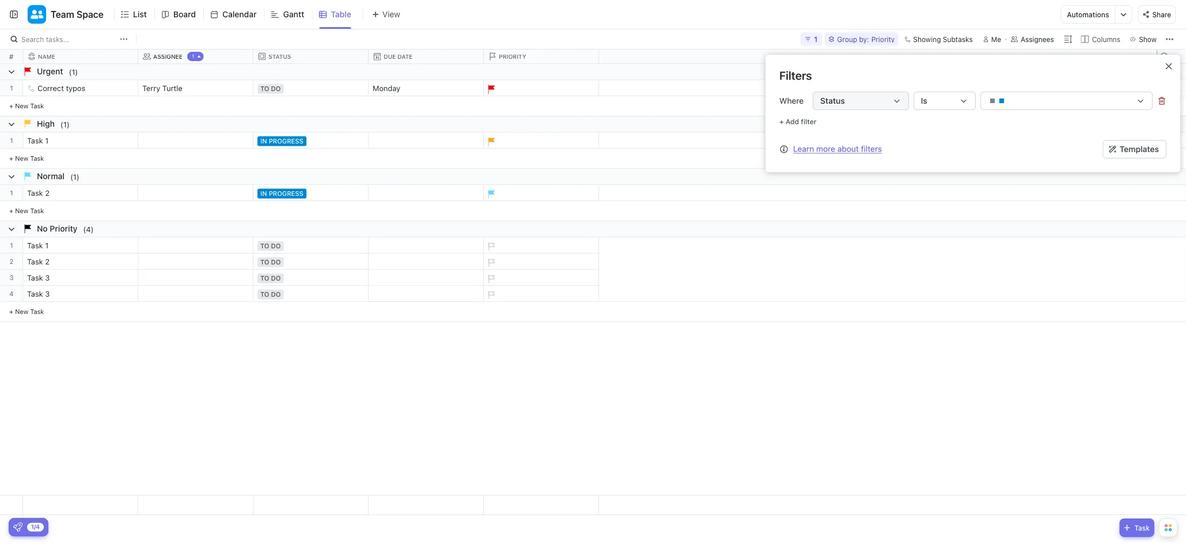 Task type: vqa. For each thing, say whether or not it's contained in the screenshot.
second to do cell from the bottom of the "grid" containing Urgent's 'Set priority' ELEMENT
yes



Task type: locate. For each thing, give the bounding box(es) containing it.
0 vertical spatial filters
[[780, 69, 813, 82]]

(1) for urgent
[[69, 67, 78, 76]]

0 vertical spatial task 3
[[27, 274, 50, 282]]

1 in from the top
[[261, 137, 267, 145]]

do
[[271, 85, 281, 93], [271, 242, 281, 250], [271, 259, 281, 266], [271, 275, 281, 282], [271, 291, 281, 298]]

me
[[992, 35, 1002, 43]]

1 to from the top
[[261, 85, 269, 93]]

2 set priority element from the top
[[482, 254, 500, 271]]

3 set priority image from the top
[[482, 270, 500, 288]]

set priority image for 1
[[482, 238, 500, 255]]

new right 1 1 2 3 1 1 4
[[15, 207, 28, 214]]

is
[[922, 96, 928, 105]]

new task up high
[[15, 102, 44, 110]]

2 set priority image from the top
[[482, 254, 500, 271]]

0 vertical spatial in progress cell
[[254, 133, 369, 148]]

5 to do cell from the top
[[254, 286, 369, 301]]

1 to do from the top
[[261, 85, 281, 93]]

automations
[[1068, 10, 1110, 18]]

correct
[[37, 84, 64, 93]]

2 inside 1 1 2 3 1 1 4
[[10, 258, 14, 265]]

task 1
[[27, 136, 49, 145]]

1 vertical spatial ‎task
[[27, 257, 43, 266]]

0 vertical spatial progress
[[269, 137, 304, 145]]

assignees
[[1021, 35, 1055, 43]]

Search tasks... text field
[[21, 31, 117, 47]]

list
[[133, 10, 147, 19]]

0 vertical spatial ‎task
[[27, 241, 43, 250]]

2 in progress from the top
[[261, 190, 304, 197]]

1 button
[[801, 32, 823, 46]]

2 for ‎task 2
[[45, 257, 50, 266]]

3 for set priority icon
[[45, 290, 50, 298]]

(1) inside normal cell
[[70, 172, 79, 181]]

new down task 1
[[15, 154, 28, 162]]

status
[[821, 96, 845, 105]]

typos
[[66, 84, 85, 93]]

1 vertical spatial in
[[261, 190, 267, 197]]

row group containing 1 1 2 3 1 1 4
[[0, 64, 23, 322]]

urgent cell
[[0, 64, 1186, 80]]

to do for press space to select this row. row containing ‎task 2
[[261, 259, 281, 266]]

(1) up typos
[[69, 67, 78, 76]]

row group
[[0, 64, 23, 322], [0, 64, 1186, 322], [23, 64, 599, 322], [1157, 64, 1186, 322], [1157, 496, 1186, 515]]

press space to select this row. row containing task 2
[[23, 185, 599, 203]]

‎task
[[27, 241, 43, 250], [27, 257, 43, 266]]

1 vertical spatial filters
[[862, 144, 883, 154]]

row inside grid
[[23, 50, 599, 64]]

in
[[261, 137, 267, 145], [261, 190, 267, 197]]

2 new from the top
[[15, 154, 28, 162]]

2 to from the top
[[261, 242, 269, 250]]

in for task 2
[[261, 190, 267, 197]]

4 to do from the top
[[261, 275, 281, 282]]

2 down ‎task 1
[[45, 257, 50, 266]]

1 vertical spatial in progress cell
[[254, 185, 369, 201]]

in progress for task 1
[[261, 137, 304, 145]]

‎task up ‎task 2
[[27, 241, 43, 250]]

2 in progress cell from the top
[[254, 185, 369, 201]]

1 set priority image from the top
[[482, 238, 500, 255]]

to
[[261, 85, 269, 93], [261, 242, 269, 250], [261, 259, 269, 266], [261, 275, 269, 282], [261, 291, 269, 298]]

1 new task from the top
[[15, 102, 44, 110]]

to do cell for set priority image for 1
[[254, 237, 369, 253]]

search tasks...
[[21, 35, 69, 43]]

task 3 down ‎task 2
[[27, 274, 50, 282]]

grid
[[0, 50, 1187, 515]]

2 task 3 from the top
[[27, 290, 50, 298]]

2 in from the top
[[261, 190, 267, 197]]

‎task 1
[[27, 241, 49, 250]]

task 3 right 4
[[27, 290, 50, 298]]

gantt link
[[283, 0, 309, 29]]

set priority element
[[482, 238, 500, 255], [482, 254, 500, 271], [482, 270, 500, 288], [482, 286, 500, 304]]

1 ‎task from the top
[[27, 241, 43, 250]]

2 down normal
[[45, 189, 50, 197]]

task 3
[[27, 274, 50, 282], [27, 290, 50, 298]]

new task
[[15, 102, 44, 110], [15, 154, 44, 162], [15, 207, 44, 214], [15, 308, 44, 315]]

to do cell
[[254, 80, 369, 96], [254, 237, 369, 253], [254, 254, 369, 269], [254, 270, 369, 285], [254, 286, 369, 301]]

cell
[[138, 133, 254, 148], [369, 133, 484, 148], [138, 185, 254, 201], [369, 185, 484, 201], [138, 237, 254, 253], [369, 237, 484, 253], [138, 254, 254, 269], [369, 254, 484, 269], [138, 270, 254, 285], [369, 270, 484, 285], [138, 286, 254, 301], [369, 286, 484, 301]]

1 vertical spatial progress
[[269, 190, 304, 197]]

more
[[817, 144, 836, 154]]

share
[[1153, 10, 1172, 19]]

team
[[51, 9, 74, 20]]

5 to from the top
[[261, 291, 269, 298]]

high
[[37, 119, 55, 129]]

to for press space to select this row. row containing correct typos
[[261, 85, 269, 93]]

filters right "about"
[[862, 144, 883, 154]]

task 2
[[27, 189, 50, 197]]

3 to do cell from the top
[[254, 254, 369, 269]]

2
[[45, 189, 50, 197], [45, 257, 50, 266], [10, 258, 14, 265]]

in progress cell
[[254, 133, 369, 148], [254, 185, 369, 201]]

(1)
[[69, 67, 78, 76], [60, 120, 70, 129], [70, 172, 79, 181]]

0 vertical spatial in progress
[[261, 137, 304, 145]]

gantt
[[283, 10, 304, 19]]

urgent
[[37, 67, 63, 76]]

priority
[[50, 224, 77, 233]]

row group containing correct typos
[[23, 64, 599, 322]]

3 to do from the top
[[261, 259, 281, 266]]

‎task down ‎task 1
[[27, 257, 43, 266]]

1 progress from the top
[[269, 137, 304, 145]]

row
[[23, 50, 599, 64]]

3 do from the top
[[271, 259, 281, 266]]

(1) inside the urgent cell
[[69, 67, 78, 76]]

1 in progress cell from the top
[[254, 133, 369, 148]]

filters up where
[[780, 69, 813, 82]]

press space to select this row. row
[[0, 80, 23, 96], [23, 80, 599, 98], [0, 133, 23, 149], [23, 133, 599, 150], [0, 185, 23, 201], [23, 185, 599, 203], [0, 237, 23, 254], [23, 237, 599, 255], [0, 254, 23, 270], [23, 254, 599, 271], [0, 270, 23, 286], [23, 270, 599, 288], [0, 286, 23, 302], [23, 286, 599, 304], [23, 496, 599, 515]]

new task down task 2
[[15, 207, 44, 214]]

3 for 3 set priority image
[[45, 274, 50, 282]]

correct typos
[[37, 84, 85, 93]]

table
[[331, 10, 351, 19]]

2 do from the top
[[271, 242, 281, 250]]

(1) inside high cell
[[60, 120, 70, 129]]

space
[[77, 9, 104, 20]]

monday
[[373, 84, 401, 93]]

team space button
[[46, 2, 104, 27]]

onboarding checklist button image
[[13, 523, 22, 532]]

new task down ‎task 2
[[15, 308, 44, 315]]

1 to do cell from the top
[[254, 80, 369, 96]]

2 vertical spatial (1)
[[70, 172, 79, 181]]

progress
[[269, 137, 304, 145], [269, 190, 304, 197]]

1 inside dropdown button
[[815, 35, 818, 44]]

1 vertical spatial in progress
[[261, 190, 304, 197]]

(1) right high
[[60, 120, 70, 129]]

no
[[37, 224, 48, 233]]

new down ‎task 2
[[15, 308, 28, 315]]

0 horizontal spatial filters
[[780, 69, 813, 82]]

set priority image
[[482, 238, 500, 255], [482, 254, 500, 271], [482, 270, 500, 288]]

1 vertical spatial (1)
[[60, 120, 70, 129]]

calendar
[[223, 10, 257, 19]]

2 progress from the top
[[269, 190, 304, 197]]

about
[[838, 144, 859, 154]]

set priority image for 3
[[482, 270, 500, 288]]

2 left ‎task 2
[[10, 258, 14, 265]]

0 vertical spatial (1)
[[69, 67, 78, 76]]

4 to do cell from the top
[[254, 270, 369, 285]]

press space to select this row. row containing task 1
[[23, 133, 599, 150]]

1
[[815, 35, 818, 44], [10, 84, 13, 92], [45, 136, 49, 145], [10, 137, 13, 144], [10, 189, 13, 197], [45, 241, 49, 250], [10, 242, 13, 249]]

new up task 1
[[15, 102, 28, 110]]

2 to do from the top
[[261, 242, 281, 250]]

1 vertical spatial task 3
[[27, 290, 50, 298]]

filters
[[780, 69, 813, 82], [862, 144, 883, 154]]

in progress cell for task 2
[[254, 185, 369, 201]]

to do
[[261, 85, 281, 93], [261, 242, 281, 250], [261, 259, 281, 266], [261, 275, 281, 282], [261, 291, 281, 298]]

showing subtasks button
[[901, 32, 977, 46]]

3 inside 1 1 2 3 1 1 4
[[9, 274, 14, 281]]

board link
[[173, 0, 201, 29]]

(1) right normal
[[70, 172, 79, 181]]

#
[[9, 52, 13, 61]]

1 do from the top
[[271, 85, 281, 93]]

new task down task 1
[[15, 154, 44, 162]]

2 to do cell from the top
[[254, 237, 369, 253]]

(1) for normal
[[70, 172, 79, 181]]

3
[[45, 274, 50, 282], [9, 274, 14, 281], [45, 290, 50, 298]]

3 new task from the top
[[15, 207, 44, 214]]

4 do from the top
[[271, 275, 281, 282]]

task
[[30, 102, 44, 110], [27, 136, 43, 145], [30, 154, 44, 162], [27, 189, 43, 197], [30, 207, 44, 214], [27, 274, 43, 282], [27, 290, 43, 298], [30, 308, 44, 315], [1135, 524, 1151, 532]]

0 vertical spatial in
[[261, 137, 267, 145]]

new
[[15, 102, 28, 110], [15, 154, 28, 162], [15, 207, 28, 214], [15, 308, 28, 315]]

2 ‎task from the top
[[27, 257, 43, 266]]

terry turtle
[[142, 84, 183, 93]]

1 in progress from the top
[[261, 137, 304, 145]]

‎task 2
[[27, 257, 50, 266]]

in progress
[[261, 137, 304, 145], [261, 190, 304, 197]]

3 to from the top
[[261, 259, 269, 266]]



Task type: describe. For each thing, give the bounding box(es) containing it.
4
[[9, 290, 14, 297]]

templates
[[1120, 144, 1160, 154]]

1 new from the top
[[15, 102, 28, 110]]

turtle
[[162, 84, 183, 93]]

learn more about filters
[[794, 144, 883, 154]]

to do for press space to select this row. row containing ‎task 1
[[261, 242, 281, 250]]

me button
[[979, 32, 1006, 46]]

where
[[780, 96, 804, 105]]

in for task 1
[[261, 137, 267, 145]]

terry
[[142, 84, 160, 93]]

3 set priority element from the top
[[482, 270, 500, 288]]

set priority image for 2
[[482, 254, 500, 271]]

in progress cell for task 1
[[254, 133, 369, 148]]

‎task for ‎task 1
[[27, 241, 43, 250]]

do for press space to select this row. row containing correct typos
[[271, 85, 281, 93]]

in progress for task 2
[[261, 190, 304, 197]]

is button
[[915, 96, 976, 105]]

monday cell
[[369, 80, 484, 96]]

do for press space to select this row. row containing ‎task 2
[[271, 259, 281, 266]]

1 task 3 from the top
[[27, 274, 50, 282]]

1/4
[[31, 524, 40, 530]]

(4)
[[83, 225, 94, 233]]

press space to select this row. row containing ‎task 2
[[23, 254, 599, 271]]

1 horizontal spatial filters
[[862, 144, 883, 154]]

to do cell for set priority image corresponding to 2
[[254, 254, 369, 269]]

status button
[[814, 92, 909, 110]]

to do for press space to select this row. row containing correct typos
[[261, 85, 281, 93]]

press space to select this row. row containing 3
[[0, 270, 23, 286]]

filter
[[801, 118, 817, 126]]

4 new from the top
[[15, 308, 28, 315]]

no priority cell
[[0, 221, 1186, 237]]

subtasks
[[944, 35, 973, 43]]

1 set priority element from the top
[[482, 238, 500, 255]]

normal
[[37, 171, 65, 181]]

press space to select this row. row containing correct typos
[[23, 80, 599, 98]]

row group containing urgent
[[0, 64, 1186, 322]]

to for press space to select this row. row containing ‎task 2
[[261, 259, 269, 266]]

4 set priority element from the top
[[482, 286, 500, 304]]

assignees button
[[1006, 32, 1060, 46]]

add
[[786, 118, 800, 126]]

do for press space to select this row. row containing ‎task 1
[[271, 242, 281, 250]]

team space
[[51, 9, 104, 20]]

set priority image
[[482, 286, 500, 304]]

2 new task from the top
[[15, 154, 44, 162]]

progress for 2
[[269, 190, 304, 197]]

learn
[[794, 144, 815, 154]]

5 to do from the top
[[261, 291, 281, 298]]

share button
[[1139, 5, 1176, 24]]

tasks...
[[46, 35, 69, 43]]

3 new from the top
[[15, 207, 28, 214]]

normal cell
[[0, 169, 1186, 184]]

press space to select this row. row containing 2
[[0, 254, 23, 270]]

grid containing urgent
[[0, 50, 1187, 515]]

table link
[[331, 0, 356, 29]]

progress for 1
[[269, 137, 304, 145]]

showing
[[914, 35, 942, 43]]

no priority
[[37, 224, 77, 233]]

+ add filter
[[780, 118, 817, 126]]

calendar link
[[223, 0, 261, 29]]

4 to from the top
[[261, 275, 269, 282]]

+
[[780, 118, 784, 126]]

5 do from the top
[[271, 291, 281, 298]]

to do cell for set priority icon
[[254, 286, 369, 301]]

board
[[173, 10, 196, 19]]

terry turtle cell
[[138, 80, 254, 96]]

1 1 2 3 1 1 4
[[9, 84, 14, 297]]

search
[[21, 35, 44, 43]]

press space to select this row. row containing ‎task 1
[[23, 237, 599, 255]]

‎task for ‎task 2
[[27, 257, 43, 266]]

press space to select this row. row containing 4
[[0, 286, 23, 302]]

(1) for high
[[60, 120, 70, 129]]

automations button
[[1062, 6, 1116, 23]]

high cell
[[0, 116, 1186, 132]]

learn more about filters link
[[794, 144, 883, 154]]

list link
[[133, 0, 151, 29]]

onboarding checklist button element
[[13, 523, 22, 532]]

2 for task 2
[[45, 189, 50, 197]]

to do cell for 3 set priority image
[[254, 270, 369, 285]]

4 new task from the top
[[15, 308, 44, 315]]

to for press space to select this row. row containing ‎task 1
[[261, 242, 269, 250]]

showing subtasks
[[914, 35, 973, 43]]



